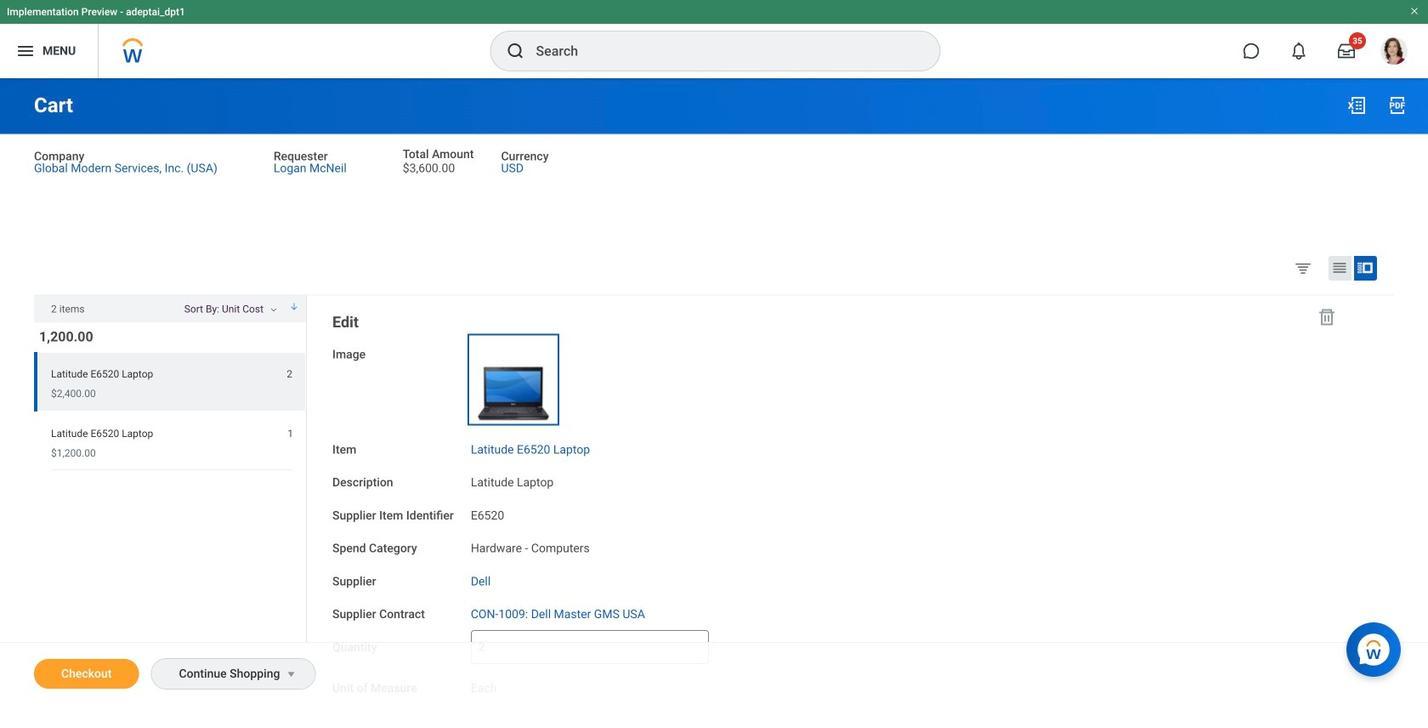 Task type: describe. For each thing, give the bounding box(es) containing it.
search image
[[506, 41, 526, 61]]

navigation pane region
[[307, 295, 1359, 704]]

none text field inside navigation pane region
[[471, 630, 709, 664]]

Search Workday  search field
[[536, 32, 905, 70]]

Toggle to Grid view radio
[[1329, 256, 1352, 281]]

e6520.jpg image
[[471, 337, 556, 422]]

Toggle to List Detail view radio
[[1355, 256, 1378, 281]]

item list list box
[[34, 323, 306, 470]]

close environment banner image
[[1410, 6, 1420, 16]]

chevron down image
[[264, 307, 284, 318]]

caret down image
[[281, 668, 301, 681]]

arrow down image
[[284, 302, 305, 313]]



Task type: vqa. For each thing, say whether or not it's contained in the screenshot.
TOGGLE TO GRID VIEW icon on the top right of page
yes



Task type: locate. For each thing, give the bounding box(es) containing it.
main content
[[0, 78, 1429, 704]]

None text field
[[471, 630, 709, 664]]

justify image
[[15, 41, 36, 61]]

toggle to list detail view image
[[1358, 259, 1375, 276]]

hardware - computers element
[[471, 538, 590, 556]]

toggle to grid view image
[[1332, 259, 1349, 276]]

profile logan mcneil image
[[1381, 37, 1409, 68]]

export to excel image
[[1347, 95, 1368, 116]]

view printable version (pdf) image
[[1388, 95, 1409, 116]]

region
[[34, 295, 307, 704]]

delete image
[[1318, 306, 1338, 327]]

option group
[[1291, 255, 1391, 284]]

inbox large image
[[1339, 43, 1356, 60]]

select to filter grid data image
[[1295, 259, 1313, 277]]

notifications large image
[[1291, 43, 1308, 60]]

banner
[[0, 0, 1429, 78]]



